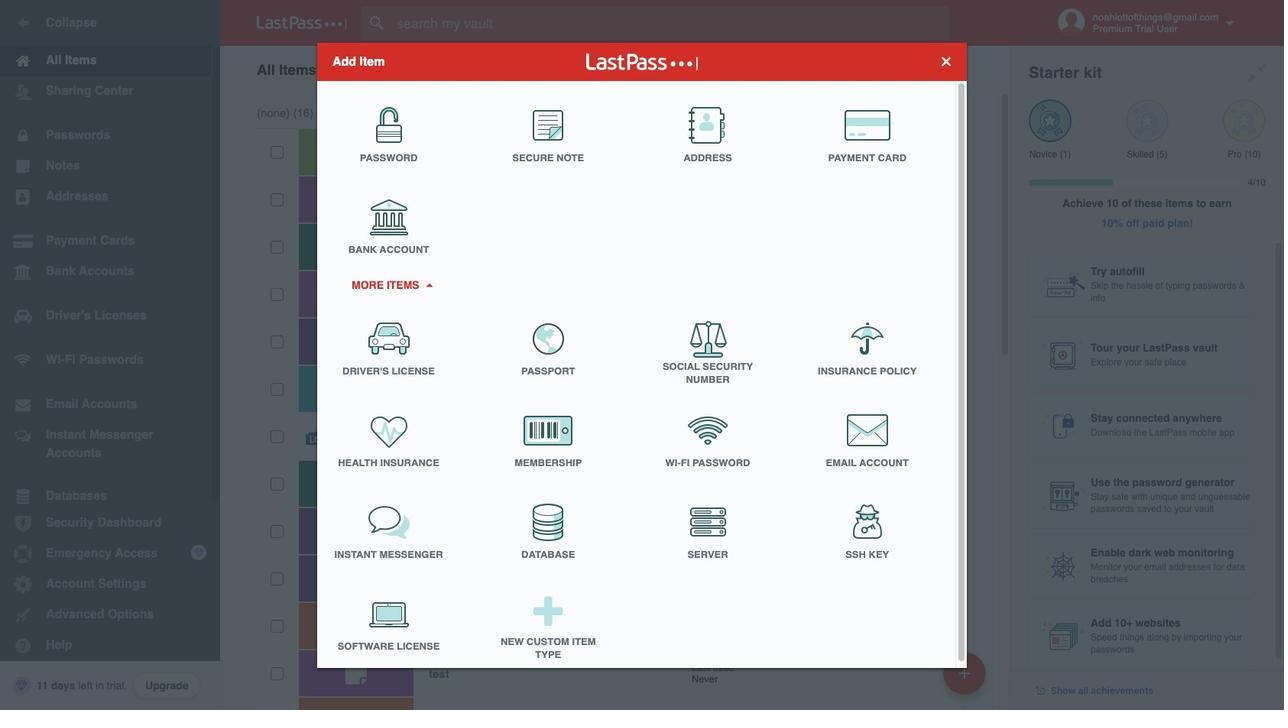 Task type: locate. For each thing, give the bounding box(es) containing it.
lastpass image
[[257, 16, 347, 30]]

dialog
[[317, 42, 967, 673]]

caret right image
[[424, 283, 434, 287]]

search my vault text field
[[362, 6, 973, 40]]

Search search field
[[362, 6, 973, 40]]

new item navigation
[[938, 648, 996, 710]]

vault options navigation
[[220, 46, 1011, 92]]



Task type: describe. For each thing, give the bounding box(es) containing it.
main navigation navigation
[[0, 0, 220, 710]]

new item image
[[960, 668, 970, 679]]



Task type: vqa. For each thing, say whether or not it's contained in the screenshot.
THE NEW ITEM element
no



